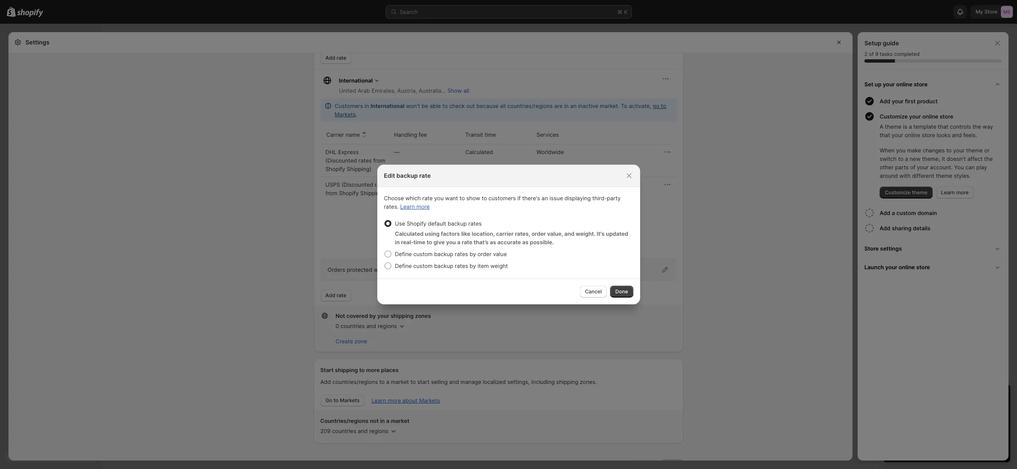 Task type: vqa. For each thing, say whether or not it's contained in the screenshot.
Online Store
no



Task type: describe. For each thing, give the bounding box(es) containing it.
that's
[[474, 239, 489, 246]]

learn for learn more about markets link
[[372, 398, 386, 405]]

and inside the calculated using factors like location, carrier rates, order value, and weight. it's updated in real-time to give you a rate that's as accurate as possible.
[[565, 231, 575, 237]]

settings dialog
[[8, 0, 853, 470]]

up
[[875, 81, 882, 88]]

theme,
[[922, 156, 940, 162]]

to up doesn't
[[947, 147, 952, 154]]

orders protected with shopify-powered
[[328, 267, 433, 274]]

parts
[[895, 164, 909, 171]]

time inside the settings dialog
[[485, 131, 496, 138]]

your inside the settings dialog
[[377, 313, 389, 320]]

want
[[445, 195, 458, 202]]

to right able
[[443, 103, 448, 109]]

rate up "united"
[[337, 55, 346, 61]]

of inside when you make changes to your theme or switch to a new theme, it doesn't affect the other parts of your account. you can play around with different theme styles.
[[910, 164, 916, 171]]

default
[[428, 221, 446, 227]]

a theme is a template that controls the way that your online store looks and feels.
[[880, 123, 993, 139]]

time inside the calculated using factors like location, carrier rates, order value, and weight. it's updated in real-time to give you a rate that's as accurate as possible.
[[414, 239, 425, 246]]

learn more link inside edit backup rate dialog
[[400, 204, 430, 210]]

market for to
[[391, 379, 409, 386]]

the inside when you make changes to your theme or switch to a new theme, it doesn't affect the other parts of your account. you can play around with different theme styles.
[[985, 156, 993, 162]]

to right show
[[482, 195, 487, 202]]

customize your online store
[[880, 113, 954, 120]]

your right up on the top of page
[[883, 81, 895, 88]]

.
[[356, 111, 357, 118]]

you inside when you make changes to your theme or switch to a new theme, it doesn't affect the other parts of your account. you can play around with different theme styles.
[[896, 147, 906, 154]]

transit
[[465, 131, 483, 138]]

set up your online store button
[[861, 75, 1005, 94]]

united arab emirates, austria, australia... show all
[[339, 87, 469, 94]]

mark add sharing details as done image
[[865, 223, 875, 234]]

accurate
[[498, 239, 521, 246]]

setup guide
[[865, 39, 899, 47]]

shipping) inside dhl express (discounted rates from shopify shipping)
[[347, 166, 372, 173]]

to left start
[[411, 379, 416, 386]]

to up parts
[[898, 156, 904, 162]]

details
[[913, 225, 931, 232]]

backup right the edit
[[397, 172, 418, 179]]

an inside "status"
[[570, 103, 577, 109]]

launch your online store button
[[861, 258, 1005, 277]]

add for details
[[880, 225, 891, 232]]

backup down define custom backup rates by order value
[[434, 263, 453, 270]]

from inside dhl express (discounted rates from shopify shipping)
[[373, 157, 385, 164]]

countries/regions
[[320, 418, 369, 425]]

custom inside button
[[897, 210, 916, 217]]

— for dhl express (discounted rates from shopify shipping)
[[394, 149, 400, 156]]

from inside usps (discounted rates from shopify shipping)
[[325, 190, 338, 197]]

customize for customize theme
[[885, 190, 911, 196]]

learn more about markets
[[372, 398, 440, 405]]

209 countries and regions
[[320, 428, 388, 435]]

custom for define custom backup rates by order value
[[413, 251, 433, 258]]

dhl express (discounted rates from shopify shipping)
[[325, 149, 385, 173]]

australia...
[[419, 87, 446, 94]]

fee
[[419, 131, 427, 138]]

a inside the calculated using factors like location, carrier rates, order value, and weight. it's updated in real-time to give you a rate that's as accurate as possible.
[[457, 239, 460, 246]]

customers in international won't be able to check out because all countries/regions are in an inactive market. to activate,
[[335, 103, 653, 109]]

weight
[[491, 263, 508, 270]]

edit backup rate
[[384, 172, 431, 179]]

rates.
[[384, 204, 399, 210]]

an inside choose which rate you want to show to customers if there's an issue displaying third-party rates.
[[542, 195, 548, 202]]

styles.
[[954, 173, 971, 179]]

item
[[478, 263, 489, 270]]

create
[[336, 338, 353, 345]]

market.
[[600, 103, 620, 109]]

add sharing details button
[[880, 221, 1005, 236]]

2 vertical spatial shipping
[[556, 379, 578, 386]]

weight.
[[576, 231, 596, 237]]

backup down give
[[434, 251, 453, 258]]

protected
[[347, 267, 372, 274]]

international inside first class package international
[[537, 205, 569, 212]]

theme down different
[[912, 190, 928, 196]]

because
[[477, 103, 499, 109]]

your left first
[[892, 98, 904, 105]]

in inside the calculated using factors like location, carrier rates, order value, and weight. it's updated in real-time to give you a rate that's as accurate as possible.
[[395, 239, 400, 246]]

(discounted inside dhl express (discounted rates from shopify shipping)
[[325, 157, 357, 164]]

done button
[[610, 286, 633, 298]]

and inside button
[[358, 428, 368, 435]]

learn more about markets link
[[372, 398, 440, 405]]

carrier name
[[326, 131, 360, 138]]

define for define custom backup rates by item weight
[[395, 263, 412, 270]]

different
[[912, 173, 935, 179]]

tasks
[[880, 51, 893, 57]]

⌘ k
[[618, 8, 628, 15]]

countries for 209
[[332, 428, 356, 435]]

express inside dhl express (discounted rates from shopify shipping)
[[338, 149, 359, 156]]

way
[[983, 123, 993, 130]]

and inside "button"
[[366, 323, 376, 330]]

your up different
[[917, 164, 929, 171]]

rates,
[[515, 231, 530, 237]]

shopify image
[[17, 9, 43, 17]]

in right are at the right of the page
[[564, 103, 569, 109]]

international inside the priority mail express international
[[537, 229, 569, 236]]

package
[[565, 197, 588, 204]]

choose
[[384, 195, 404, 202]]

set
[[865, 81, 874, 88]]

add a custom domain button
[[880, 206, 1005, 221]]

new
[[910, 156, 921, 162]]

edit
[[384, 172, 395, 179]]

to
[[621, 103, 628, 109]]

your trial just started element
[[883, 407, 1011, 463]]

completed
[[894, 51, 920, 57]]

theme down account. at the top of page
[[936, 173, 953, 179]]

you inside choose which rate you want to show to customers if there's an issue displaying third-party rates.
[[434, 195, 444, 202]]

mail for express
[[557, 221, 567, 227]]

rate up which at the top left
[[419, 172, 431, 179]]

settings,
[[507, 379, 530, 386]]

activate,
[[629, 103, 651, 109]]

by for item
[[470, 263, 476, 270]]

add for first
[[880, 98, 891, 105]]

can
[[966, 164, 975, 171]]

launch
[[865, 264, 884, 271]]

united
[[339, 87, 356, 94]]

by for order
[[470, 251, 476, 258]]

search
[[400, 8, 418, 15]]

and inside a theme is a template that controls the way that your online store looks and feels.
[[952, 132, 962, 139]]

doesn't
[[947, 156, 966, 162]]

your inside a theme is a template that controls the way that your online store looks and feels.
[[892, 132, 903, 139]]

online inside customize your online store button
[[923, 113, 939, 120]]

1 add rate button from the top
[[320, 52, 351, 64]]

your up 'template'
[[909, 113, 921, 120]]

customize your online store button
[[880, 109, 1005, 123]]

not
[[336, 313, 345, 320]]

to right go
[[334, 398, 339, 404]]

— for usps (discounted rates from shopify shipping)
[[394, 181, 400, 188]]

rate inside choose which rate you want to show to customers if there's an issue displaying third-party rates.
[[422, 195, 433, 202]]

powered
[[410, 267, 433, 274]]

store up product
[[914, 81, 928, 88]]

1 horizontal spatial countries/regions
[[507, 103, 553, 109]]

make
[[907, 147, 921, 154]]

controls
[[950, 123, 971, 130]]

define for define custom backup rates by order value
[[395, 251, 412, 258]]

0 horizontal spatial of
[[869, 51, 874, 57]]

customize your online store element
[[863, 123, 1005, 199]]

learn inside customize your online store element
[[941, 190, 955, 196]]

name
[[346, 131, 360, 138]]

settings
[[25, 39, 49, 46]]

you inside the calculated using factors like location, carrier rates, order value, and weight. it's updated in real-time to give you a rate that's as accurate as possible.
[[446, 239, 456, 246]]

go to markets
[[325, 398, 360, 404]]

sharing
[[892, 225, 912, 232]]

mark add a custom domain as done image
[[865, 208, 875, 218]]

regions for 0 countries and regions
[[378, 323, 397, 330]]

1 vertical spatial order
[[478, 251, 492, 258]]

shipping) inside usps (discounted rates from shopify shipping)
[[360, 190, 385, 197]]

places
[[381, 367, 399, 374]]

shopify inside edit backup rate dialog
[[407, 221, 427, 227]]

check
[[449, 103, 465, 109]]

there's
[[522, 195, 540, 202]]

set up your online store
[[865, 81, 928, 88]]

and right selling
[[449, 379, 459, 386]]

add your first product button
[[880, 94, 1005, 109]]

0 horizontal spatial all
[[464, 87, 469, 94]]

a right the not
[[386, 418, 389, 425]]

done
[[615, 289, 628, 295]]

customize theme
[[885, 190, 928, 196]]

services inside dropdown button
[[542, 181, 564, 188]]

theme up affect
[[966, 147, 983, 154]]

show all button
[[442, 85, 474, 97]]

shopify inside usps (discounted rates from shopify shipping)
[[339, 190, 359, 197]]

a down places
[[386, 379, 389, 386]]

carrier
[[326, 131, 344, 138]]

store settings
[[865, 246, 902, 252]]

shopify-
[[387, 267, 410, 274]]

handling
[[394, 131, 417, 138]]

9
[[875, 51, 879, 57]]

rate inside the calculated using factors like location, carrier rates, order value, and weight. it's updated in real-time to give you a rate that's as accurate as possible.
[[462, 239, 472, 246]]

online inside set up your online store button
[[896, 81, 913, 88]]

be
[[422, 103, 428, 109]]

to left places
[[359, 367, 365, 374]]

store down add your first product button
[[940, 113, 954, 120]]

0 countries and regions
[[336, 323, 397, 330]]



Task type: locate. For each thing, give the bounding box(es) containing it.
mail inside the priority mail express international
[[557, 221, 567, 227]]

2 vertical spatial by
[[369, 313, 376, 320]]

add inside button
[[880, 98, 891, 105]]

show
[[448, 87, 462, 94]]

to
[[443, 103, 448, 109], [661, 103, 666, 109], [947, 147, 952, 154], [898, 156, 904, 162], [460, 195, 465, 202], [482, 195, 487, 202], [427, 239, 432, 246], [359, 367, 365, 374], [379, 379, 385, 386], [411, 379, 416, 386], [334, 398, 339, 404]]

to down places
[[379, 379, 385, 386]]

market down places
[[391, 379, 409, 386]]

show
[[466, 195, 480, 202]]

customers
[[489, 195, 516, 202]]

customize down the around
[[885, 190, 911, 196]]

feels.
[[964, 132, 978, 139]]

0 vertical spatial customize
[[880, 113, 908, 120]]

express inside the priority mail express international
[[569, 221, 590, 227]]

store down store settings button at the right bottom
[[917, 264, 930, 271]]

as
[[490, 239, 496, 246], [522, 239, 529, 246]]

2 add rate from the top
[[325, 293, 346, 299]]

international down weight.
[[569, 244, 601, 251]]

around
[[880, 173, 898, 179]]

handling fee
[[394, 131, 427, 138]]

1 vertical spatial add rate
[[325, 293, 346, 299]]

1 priority from the top
[[537, 221, 555, 227]]

1 vertical spatial learn more link
[[400, 204, 430, 210]]

add a custom domain
[[880, 210, 937, 217]]

1 vertical spatial that
[[880, 132, 890, 139]]

1 vertical spatial custom
[[413, 251, 433, 258]]

0 vertical spatial the
[[973, 123, 981, 130]]

regions for 209 countries and regions
[[369, 428, 388, 435]]

0 vertical spatial of
[[869, 51, 874, 57]]

0 horizontal spatial from
[[325, 190, 338, 197]]

backup up factors on the left of the page
[[448, 221, 467, 227]]

express
[[338, 149, 359, 156], [569, 221, 590, 227]]

209 countries and regions button
[[320, 426, 398, 438]]

learn for learn more link in edit backup rate dialog
[[400, 204, 415, 210]]

add sharing details
[[880, 225, 931, 232]]

learn more inside customize your online store element
[[941, 190, 969, 196]]

online up 'template'
[[923, 113, 939, 120]]

customize inside customize your online store element
[[885, 190, 911, 196]]

rates for dhl express (discounted rates from shopify shipping)
[[359, 157, 372, 164]]

value,
[[547, 231, 563, 237]]

1 horizontal spatial as
[[522, 239, 529, 246]]

calculated down 'transit time'
[[465, 149, 493, 156]]

to right "go"
[[661, 103, 666, 109]]

shopify inside dhl express (discounted rates from shopify shipping)
[[325, 166, 345, 173]]

0 vertical spatial express
[[338, 149, 359, 156]]

rates down define custom backup rates by order value
[[455, 263, 468, 270]]

0 horizontal spatial with
[[374, 267, 385, 274]]

1 vertical spatial countries
[[332, 428, 356, 435]]

order
[[532, 231, 546, 237], [478, 251, 492, 258]]

all right because at the top left of page
[[500, 103, 506, 109]]

1 horizontal spatial learn
[[400, 204, 415, 210]]

1 horizontal spatial from
[[373, 157, 385, 164]]

markets right about
[[419, 398, 440, 405]]

and
[[952, 132, 962, 139], [565, 231, 575, 237], [366, 323, 376, 330], [449, 379, 459, 386], [358, 428, 368, 435]]

that
[[938, 123, 949, 130], [880, 132, 890, 139]]

2 market from the top
[[391, 418, 410, 425]]

0 vertical spatial with
[[900, 173, 911, 179]]

countries for 0
[[341, 323, 365, 330]]

store inside a theme is a template that controls the way that your online store looks and feels.
[[922, 132, 935, 139]]

1 vertical spatial with
[[374, 267, 385, 274]]

mail
[[557, 221, 567, 227], [557, 244, 567, 251]]

0 vertical spatial you
[[896, 147, 906, 154]]

markets for go to markets
[[340, 398, 360, 404]]

from
[[373, 157, 385, 164], [325, 190, 338, 197]]

0 vertical spatial countries
[[341, 323, 365, 330]]

1 vertical spatial the
[[985, 156, 993, 162]]

your up 0 countries and regions "button"
[[377, 313, 389, 320]]

learn more
[[941, 190, 969, 196], [400, 204, 430, 210]]

customize inside customize your online store button
[[880, 113, 908, 120]]

setup guide dialog
[[858, 32, 1009, 461]]

market for in
[[391, 418, 410, 425]]

status
[[320, 98, 677, 122]]

0 horizontal spatial learn
[[372, 398, 386, 405]]

settings
[[880, 246, 902, 252]]

0 horizontal spatial countries/regions
[[333, 379, 378, 386]]

1 vertical spatial an
[[542, 195, 548, 202]]

0 vertical spatial shipping
[[391, 313, 414, 320]]

1 market from the top
[[391, 379, 409, 386]]

an left the inactive
[[570, 103, 577, 109]]

regions
[[378, 323, 397, 330], [369, 428, 388, 435]]

1 horizontal spatial the
[[985, 156, 993, 162]]

countries down countries/regions on the left of the page
[[332, 428, 356, 435]]

1 vertical spatial services
[[542, 181, 564, 188]]

1 horizontal spatial an
[[570, 103, 577, 109]]

mail for international
[[557, 244, 567, 251]]

rate right which at the top left
[[422, 195, 433, 202]]

market
[[391, 379, 409, 386], [391, 418, 410, 425]]

go to markets link
[[320, 395, 365, 407]]

priority inside the priority mail express international
[[537, 221, 555, 227]]

store
[[914, 81, 928, 88], [940, 113, 954, 120], [922, 132, 935, 139], [917, 264, 930, 271]]

more down which at the top left
[[417, 204, 430, 210]]

add for to
[[320, 379, 331, 386]]

online inside launch your online store button
[[899, 264, 915, 271]]

services up worldwide
[[537, 131, 559, 138]]

shipping
[[391, 313, 414, 320], [335, 367, 358, 374], [556, 379, 578, 386]]

add your first product
[[880, 98, 938, 105]]

add countries/regions to a market to start selling and manage localized settings, including shipping zones.
[[320, 379, 597, 386]]

by left item
[[470, 263, 476, 270]]

0 vertical spatial that
[[938, 123, 949, 130]]

2 mail from the top
[[557, 244, 567, 251]]

orders
[[328, 267, 345, 274]]

0 vertical spatial priority
[[537, 221, 555, 227]]

1 horizontal spatial time
[[485, 131, 496, 138]]

custom for define custom backup rates by item weight
[[413, 263, 433, 270]]

1 horizontal spatial express
[[569, 221, 590, 227]]

0 vertical spatial custom
[[897, 210, 916, 217]]

2 horizontal spatial you
[[896, 147, 906, 154]]

add rate button
[[320, 52, 351, 64], [320, 290, 351, 302]]

by inside the settings dialog
[[369, 313, 376, 320]]

2 horizontal spatial learn
[[941, 190, 955, 196]]

using
[[425, 231, 440, 237]]

2 priority from the top
[[537, 244, 555, 251]]

0 vertical spatial mail
[[557, 221, 567, 227]]

regions inside button
[[369, 428, 388, 435]]

1 vertical spatial from
[[325, 190, 338, 197]]

define custom backup rates by order value
[[395, 251, 507, 258]]

rates for define custom backup rates by item weight
[[455, 263, 468, 270]]

if
[[518, 195, 521, 202]]

other
[[880, 164, 894, 171]]

0 vertical spatial an
[[570, 103, 577, 109]]

2 as from the left
[[522, 239, 529, 246]]

store settings button
[[861, 240, 1005, 258]]

out
[[466, 103, 475, 109]]

0 vertical spatial shopify
[[325, 166, 345, 173]]

value
[[493, 251, 507, 258]]

shipping left the zones
[[391, 313, 414, 320]]

2 add rate button from the top
[[320, 290, 351, 302]]

learn more down styles.
[[941, 190, 969, 196]]

priority mail international
[[537, 244, 601, 251]]

the inside a theme is a template that controls the way that your online store looks and feels.
[[973, 123, 981, 130]]

rates inside usps (discounted rates from shopify shipping)
[[375, 181, 388, 188]]

0 horizontal spatial order
[[478, 251, 492, 258]]

priority mail express international
[[537, 221, 590, 236]]

1 horizontal spatial with
[[900, 173, 911, 179]]

learn down which at the top left
[[400, 204, 415, 210]]

or
[[985, 147, 990, 154]]

a inside when you make changes to your theme or switch to a new theme, it doesn't affect the other parts of your account. you can play around with different theme styles.
[[905, 156, 908, 162]]

learn more down which at the top left
[[400, 204, 430, 210]]

is
[[903, 123, 907, 130]]

use
[[395, 221, 405, 227]]

2 vertical spatial you
[[446, 239, 456, 246]]

markets for go to markets
[[335, 111, 356, 118]]

1 vertical spatial priority
[[537, 244, 555, 251]]

2 vertical spatial calculated
[[395, 231, 424, 237]]

countries inside button
[[332, 428, 356, 435]]

theme right a
[[885, 123, 902, 130]]

in left real-
[[395, 239, 400, 246]]

status inside the settings dialog
[[320, 98, 677, 122]]

calculated inside the calculated using factors like location, carrier rates, order value, and weight. it's updated in real-time to give you a rate that's as accurate as possible.
[[395, 231, 424, 237]]

rates for define custom backup rates by order value
[[455, 251, 468, 258]]

template
[[914, 123, 937, 130]]

0 horizontal spatial an
[[542, 195, 548, 202]]

in right the not
[[380, 418, 385, 425]]

0 vertical spatial by
[[470, 251, 476, 258]]

online up add your first product
[[896, 81, 913, 88]]

learn more inside edit backup rate dialog
[[400, 204, 430, 210]]

mail down value,
[[557, 244, 567, 251]]

2 of 9 tasks completed
[[865, 51, 920, 57]]

rate up not
[[337, 293, 346, 299]]

0 horizontal spatial that
[[880, 132, 890, 139]]

1 vertical spatial of
[[910, 164, 916, 171]]

to inside the calculated using factors like location, carrier rates, order value, and weight. it's updated in real-time to give you a rate that's as accurate as possible.
[[427, 239, 432, 246]]

add rate button up not
[[320, 290, 351, 302]]

international inside "status"
[[371, 103, 405, 109]]

(discounted inside usps (discounted rates from shopify shipping)
[[342, 181, 373, 188]]

regions down not covered by your shipping zones
[[378, 323, 397, 330]]

carrier
[[496, 231, 514, 237]]

more left about
[[388, 398, 401, 405]]

go to markets link
[[335, 103, 666, 118]]

1 vertical spatial shipping
[[335, 367, 358, 374]]

2 horizontal spatial shipping
[[556, 379, 578, 386]]

cancel
[[585, 289, 602, 295]]

rates inside dhl express (discounted rates from shopify shipping)
[[359, 157, 372, 164]]

theme inside a theme is a template that controls the way that your online store looks and feels.
[[885, 123, 902, 130]]

regions down the not
[[369, 428, 388, 435]]

shipping) up rates.
[[360, 190, 385, 197]]

you left 'make'
[[896, 147, 906, 154]]

custom right "shopify-"
[[413, 263, 433, 270]]

2 vertical spatial shopify
[[407, 221, 427, 227]]

rate down "like"
[[462, 239, 472, 246]]

markets right go
[[340, 398, 360, 404]]

shopify up usps
[[325, 166, 345, 173]]

add inside button
[[880, 210, 891, 217]]

you
[[896, 147, 906, 154], [434, 195, 444, 202], [446, 239, 456, 246]]

with down parts
[[900, 173, 911, 179]]

0 horizontal spatial the
[[973, 123, 981, 130]]

learn inside the settings dialog
[[372, 398, 386, 405]]

setup
[[865, 39, 882, 47]]

markets inside go to markets
[[335, 111, 356, 118]]

all right show
[[464, 87, 469, 94]]

0 vertical spatial countries/regions
[[507, 103, 553, 109]]

0 vertical spatial add rate button
[[320, 52, 351, 64]]

1 horizontal spatial you
[[446, 239, 456, 246]]

about
[[403, 398, 418, 405]]

countries down covered
[[341, 323, 365, 330]]

learn up the add a custom domain button
[[941, 190, 955, 196]]

1 vertical spatial express
[[569, 221, 590, 227]]

1 as from the left
[[490, 239, 496, 246]]

— down handling at the top
[[394, 149, 400, 156]]

1 horizontal spatial learn more link
[[936, 187, 974, 199]]

more down styles.
[[956, 190, 969, 196]]

location,
[[472, 231, 495, 237]]

your
[[883, 81, 895, 88], [892, 98, 904, 105], [909, 113, 921, 120], [892, 132, 903, 139], [953, 147, 965, 154], [917, 164, 929, 171], [886, 264, 898, 271], [377, 313, 389, 320]]

0 vertical spatial add rate
[[325, 55, 346, 61]]

to right want
[[460, 195, 465, 202]]

the down or
[[985, 156, 993, 162]]

learn more link down styles.
[[936, 187, 974, 199]]

add rate button up "united"
[[320, 52, 351, 64]]

store down 'template'
[[922, 132, 935, 139]]

countries/regions down start shipping to more places
[[333, 379, 378, 386]]

your down is
[[892, 132, 903, 139]]

custom up powered
[[413, 251, 433, 258]]

services
[[537, 131, 559, 138], [542, 181, 564, 188]]

0 vertical spatial time
[[485, 131, 496, 138]]

the
[[973, 123, 981, 130], [985, 156, 993, 162]]

priority down value,
[[537, 244, 555, 251]]

cancel button
[[580, 286, 607, 298]]

regions inside "button"
[[378, 323, 397, 330]]

customize for customize your online store
[[880, 113, 908, 120]]

international down emirates,
[[371, 103, 405, 109]]

0 countries and regions button
[[336, 321, 406, 332]]

0 vertical spatial —
[[394, 149, 400, 156]]

calculated for usps (discounted rates from shopify shipping)
[[465, 181, 493, 188]]

0 vertical spatial learn
[[941, 190, 955, 196]]

1 vertical spatial countries/regions
[[333, 379, 378, 386]]

1 mail from the top
[[557, 221, 567, 227]]

shopify down usps
[[339, 190, 359, 197]]

add rate up "united"
[[325, 55, 346, 61]]

1 horizontal spatial learn more
[[941, 190, 969, 196]]

0 vertical spatial from
[[373, 157, 385, 164]]

add
[[325, 55, 335, 61], [880, 98, 891, 105], [880, 210, 891, 217], [880, 225, 891, 232], [325, 293, 335, 299], [320, 379, 331, 386]]

selling
[[431, 379, 448, 386]]

more inside edit backup rate dialog
[[417, 204, 430, 210]]

1 vertical spatial learn more
[[400, 204, 430, 210]]

a
[[909, 123, 912, 130], [905, 156, 908, 162], [892, 210, 895, 217], [457, 239, 460, 246], [386, 379, 389, 386], [386, 418, 389, 425]]

1 add rate from the top
[[325, 55, 346, 61]]

go
[[325, 398, 332, 404]]

define custom backup rates by item weight
[[395, 263, 508, 270]]

learn inside edit backup rate dialog
[[400, 204, 415, 210]]

0 vertical spatial learn more
[[941, 190, 969, 196]]

1 vertical spatial define
[[395, 263, 412, 270]]

as down rates,
[[522, 239, 529, 246]]

online inside a theme is a template that controls the way that your online store looks and feels.
[[905, 132, 921, 139]]

0 vertical spatial market
[[391, 379, 409, 386]]

international down class
[[537, 205, 569, 212]]

0 vertical spatial define
[[395, 251, 412, 258]]

countries/regions not in a market
[[320, 418, 410, 425]]

by up 0 countries and regions "button"
[[369, 313, 376, 320]]

with inside when you make changes to your theme or switch to a new theme, it doesn't affect the other parts of your account. you can play around with different theme styles.
[[900, 173, 911, 179]]

0 vertical spatial order
[[532, 231, 546, 237]]

as right that's
[[490, 239, 496, 246]]

rates down name
[[359, 157, 372, 164]]

that up looks
[[938, 123, 949, 130]]

rates up location,
[[469, 221, 482, 227]]

give
[[434, 239, 445, 246]]

0 horizontal spatial express
[[338, 149, 359, 156]]

calculated up show
[[465, 181, 493, 188]]

0 horizontal spatial learn more
[[400, 204, 430, 210]]

international up possible.
[[537, 229, 569, 236]]

in down the arab
[[365, 103, 369, 109]]

order inside the calculated using factors like location, carrier rates, order value, and weight. it's updated in real-time to give you a rate that's as accurate as possible.
[[532, 231, 546, 237]]

custom up add sharing details
[[897, 210, 916, 217]]

1 vertical spatial shipping)
[[360, 190, 385, 197]]

1 vertical spatial —
[[394, 181, 400, 188]]

1 vertical spatial regions
[[369, 428, 388, 435]]

you down factors on the left of the page
[[446, 239, 456, 246]]

rate
[[337, 55, 346, 61], [419, 172, 431, 179], [422, 195, 433, 202], [462, 239, 472, 246], [337, 293, 346, 299]]

⌘
[[618, 8, 623, 15]]

order up possible.
[[532, 231, 546, 237]]

0 vertical spatial (discounted
[[325, 157, 357, 164]]

0 horizontal spatial as
[[490, 239, 496, 246]]

more left places
[[366, 367, 380, 374]]

2 define from the top
[[395, 263, 412, 270]]

priority up value,
[[537, 221, 555, 227]]

the up feels.
[[973, 123, 981, 130]]

1 horizontal spatial order
[[532, 231, 546, 237]]

learn more link down which at the top left
[[400, 204, 430, 210]]

calculated up real-
[[395, 231, 424, 237]]

edit backup rate dialog
[[0, 165, 1017, 305]]

with left "shopify-"
[[374, 267, 385, 274]]

countries inside "button"
[[341, 323, 365, 330]]

add for custom
[[880, 210, 891, 217]]

1 vertical spatial (discounted
[[342, 181, 373, 188]]

priority for priority mail express international
[[537, 221, 555, 227]]

0 vertical spatial services
[[537, 131, 559, 138]]

1 define from the top
[[395, 251, 412, 258]]

services up issue
[[542, 181, 564, 188]]

mail up value,
[[557, 221, 567, 227]]

0 vertical spatial learn more link
[[936, 187, 974, 199]]

express right dhl
[[338, 149, 359, 156]]

inactive
[[578, 103, 598, 109]]

1 horizontal spatial all
[[500, 103, 506, 109]]

including
[[531, 379, 555, 386]]

calculated for dhl express (discounted rates from shopify shipping)
[[465, 149, 493, 156]]

dhl
[[325, 149, 337, 156]]

won't
[[406, 103, 420, 109]]

status containing customers in
[[320, 98, 677, 122]]

calculated using factors like location, carrier rates, order value, and weight. it's updated in real-time to give you a rate that's as accurate as possible.
[[395, 231, 628, 246]]

your up doesn't
[[953, 147, 965, 154]]

go
[[653, 103, 660, 109]]

by
[[470, 251, 476, 258], [470, 263, 476, 270], [369, 313, 376, 320]]

0 horizontal spatial you
[[434, 195, 444, 202]]

shopify right use in the top of the page
[[407, 221, 427, 227]]

a up sharing
[[892, 210, 895, 217]]

1 vertical spatial all
[[500, 103, 506, 109]]

guide
[[883, 39, 899, 47]]

with inside the settings dialog
[[374, 267, 385, 274]]

1 horizontal spatial shipping
[[391, 313, 414, 320]]

first
[[537, 197, 548, 204]]

1 vertical spatial by
[[470, 263, 476, 270]]

1 horizontal spatial that
[[938, 123, 949, 130]]

time down using
[[414, 239, 425, 246]]

from up the edit
[[373, 157, 385, 164]]

market down learn more about markets
[[391, 418, 410, 425]]

customize theme link
[[880, 187, 933, 199]]

1 — from the top
[[394, 149, 400, 156]]

your right launch
[[886, 264, 898, 271]]

0 vertical spatial shipping)
[[347, 166, 372, 173]]

1 vertical spatial learn
[[400, 204, 415, 210]]

create zone button
[[331, 336, 372, 348]]

0 horizontal spatial learn more link
[[400, 204, 430, 210]]

it
[[942, 156, 945, 162]]

a left new
[[905, 156, 908, 162]]

(discounted down dhl express (discounted rates from shopify shipping) in the top of the page
[[342, 181, 373, 188]]

you
[[954, 164, 964, 171]]

a inside button
[[892, 210, 895, 217]]

add rate up not
[[325, 293, 346, 299]]

a inside a theme is a template that controls the way that your online store looks and feels.
[[909, 123, 912, 130]]

to inside go to markets
[[661, 103, 666, 109]]

1 horizontal spatial of
[[910, 164, 916, 171]]

2 vertical spatial learn
[[372, 398, 386, 405]]

and down controls
[[952, 132, 962, 139]]

1 vertical spatial you
[[434, 195, 444, 202]]

1 vertical spatial calculated
[[465, 181, 493, 188]]

customize up is
[[880, 113, 908, 120]]

with
[[900, 173, 911, 179], [374, 267, 385, 274]]

1 vertical spatial shopify
[[339, 190, 359, 197]]

2 — from the top
[[394, 181, 400, 188]]

0 horizontal spatial shipping
[[335, 367, 358, 374]]

more inside customize your online store element
[[956, 190, 969, 196]]

priority for priority mail international
[[537, 244, 555, 251]]



